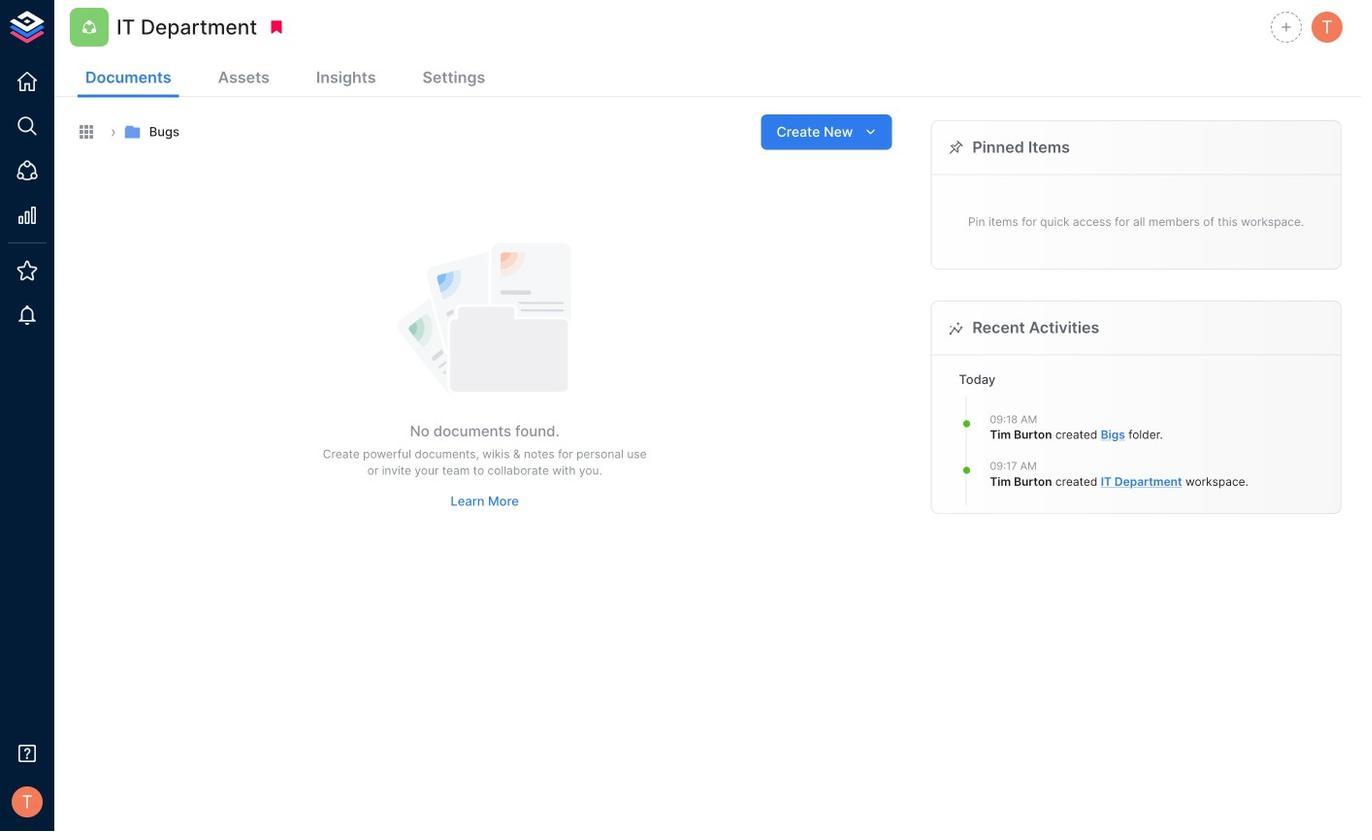 Task type: vqa. For each thing, say whether or not it's contained in the screenshot.
the Scope of Work image
no



Task type: describe. For each thing, give the bounding box(es) containing it.
remove bookmark image
[[268, 18, 285, 36]]



